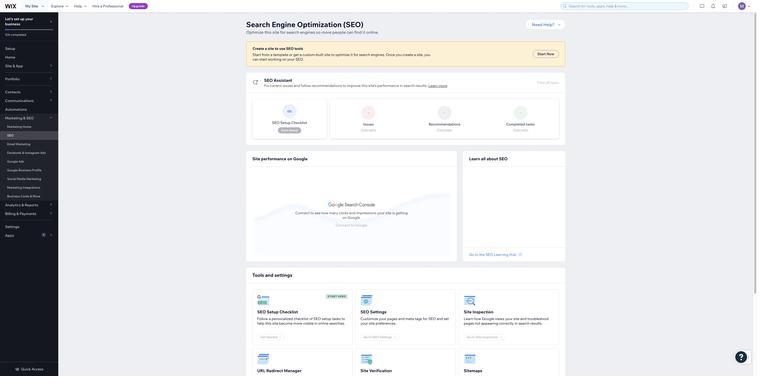 Task type: describe. For each thing, give the bounding box(es) containing it.
seo inside popup button
[[26, 116, 34, 120]]

search inside site inspection learn how google views your site and troubleshoot pages not appearing correctly in search results.
[[518, 321, 530, 326]]

marketing inside 'social media marketing' link
[[26, 177, 41, 181]]

checklist
[[294, 317, 309, 321]]

how for to
[[321, 211, 328, 215]]

my
[[25, 4, 31, 8]]

hire
[[92, 4, 99, 8]]

seo setup checklist
[[272, 120, 307, 125]]

customize
[[361, 317, 378, 321]]

site inside search engine optimization (seo) optimize this site for search engines so more people can find it online.
[[272, 30, 279, 35]]

communications
[[5, 98, 34, 103]]

custom-
[[302, 52, 316, 57]]

so
[[316, 30, 321, 35]]

create
[[403, 52, 413, 57]]

analytics & reports button
[[0, 201, 58, 209]]

media
[[17, 177, 26, 181]]

cards
[[21, 194, 29, 198]]

site performance on google heading
[[252, 156, 308, 162]]

site for site & app
[[5, 64, 12, 68]]

site inside seo setup checklist follow a personalized checklist of seo setup tasks to help this site become more visible in online searches.
[[272, 321, 278, 326]]

seo settings customize your pages and meta tags for seo and set your site preferences.
[[361, 309, 449, 326]]

site & app
[[5, 64, 23, 68]]

the
[[479, 252, 485, 257]]

on inside connect to see how many clicks and impressions your site is getting on google.
[[343, 215, 347, 220]]

for inside seo settings customize your pages and meta tags for seo and set your site preferences.
[[423, 317, 428, 321]]

this inside seo setup checklist follow a personalized checklist of seo setup tasks to help this site become more visible in online searches.
[[265, 321, 271, 326]]

to inside seo setup checklist follow a personalized checklist of seo setup tasks to help this site become more visible in online searches.
[[342, 317, 345, 321]]

let's set up your business
[[5, 17, 33, 26]]

go to the seo learning hub
[[469, 252, 516, 257]]

recommendations
[[312, 83, 342, 88]]

start for start now
[[537, 52, 546, 56]]

need
[[532, 22, 543, 27]]

current
[[270, 83, 282, 88]]

appearing
[[481, 321, 498, 326]]

template
[[273, 52, 288, 57]]

& for reports
[[22, 203, 24, 207]]

start now
[[537, 52, 554, 56]]

help?
[[543, 22, 555, 27]]

learn all about seo
[[469, 156, 508, 161]]

start inside create a site to use seo tools start from a template or get a custom-built site to optimize it for search engines. once you create a site, you can start working on your seo.
[[253, 52, 261, 57]]

more
[[33, 194, 40, 198]]

& for seo
[[23, 116, 25, 120]]

up
[[20, 17, 25, 21]]

your inside connect to see how many clicks and impressions your site is getting on google.
[[377, 211, 385, 215]]

google business profile
[[7, 168, 42, 172]]

search inside create a site to use seo tools start from a template or get a custom-built site to optimize it for search engines. once you create a site, you can start working on your seo.
[[359, 52, 370, 57]]

2 you from the left
[[424, 52, 430, 57]]

seo inside seo assistant fix current issues and follow recommendations to improve this site's performance in search results. learn more
[[264, 78, 273, 83]]

marketing for home
[[7, 125, 22, 129]]

marketing inside 'email marketing' 'link'
[[16, 142, 30, 146]]

analytics
[[5, 203, 21, 207]]

pages inside seo settings customize your pages and meta tags for seo and set your site preferences.
[[387, 317, 398, 321]]

automations link
[[0, 105, 58, 114]]

seo assistant fix current issues and follow recommendations to improve this site's performance in search results. learn more
[[264, 78, 447, 88]]

apps
[[5, 233, 14, 238]]

getting
[[396, 211, 408, 215]]

go to the seo learning hub link
[[469, 252, 523, 257]]

seo inside create a site to use seo tools start from a template or get a custom-built site to optimize it for search engines. once you create a site, you can start working on your seo.
[[286, 46, 294, 51]]

completed
[[506, 122, 525, 127]]

a inside hire a professional link
[[100, 4, 102, 8]]

in inside seo setup checklist follow a personalized checklist of seo setup tasks to help this site become more visible in online searches.
[[314, 321, 317, 326]]

site inside seo settings customize your pages and meta tags for seo and set your site preferences.
[[369, 321, 375, 326]]

working
[[268, 57, 281, 62]]

quick access
[[21, 367, 43, 372]]

people
[[332, 30, 346, 35]]

performance inside 'heading'
[[261, 156, 286, 161]]

settings inside sidebar element
[[5, 225, 19, 229]]

ads inside "link"
[[40, 151, 46, 155]]

set inside seo settings customize your pages and meta tags for seo and set your site preferences.
[[444, 317, 449, 321]]

site verification
[[361, 368, 392, 373]]

site performance on google
[[252, 156, 308, 161]]

and right tags
[[437, 317, 443, 321]]

now
[[547, 52, 554, 56]]

see
[[315, 211, 321, 215]]

facebook & instagram ads link
[[0, 149, 58, 157]]

this inside seo assistant fix current issues and follow recommendations to improve this site's performance in search results. learn more
[[362, 83, 368, 88]]

and inside seo assistant fix current issues and follow recommendations to improve this site's performance in search results. learn more
[[294, 83, 300, 88]]

seo setup checklist heading
[[257, 309, 298, 315]]

impressions
[[356, 211, 376, 215]]

1 vertical spatial business
[[7, 194, 20, 198]]

google inside 'heading'
[[293, 156, 308, 161]]

marketing home link
[[0, 122, 58, 131]]

marketing integrations link
[[0, 183, 58, 192]]

and right tools at the left bottom of page
[[265, 272, 273, 278]]

url redirect manager
[[257, 368, 301, 373]]

marketing & seo
[[5, 116, 34, 120]]

on inside create a site to use seo tools start from a template or get a custom-built site to optimize it for search engines. once you create a site, you can start working on your seo.
[[282, 57, 286, 62]]

site inspection learn how google views your site and troubleshoot pages not appearing correctly in search results.
[[464, 309, 549, 326]]

1 vertical spatial ads
[[18, 160, 24, 163]]

& for payments
[[16, 211, 19, 216]]

your inside let's set up your business
[[25, 17, 33, 21]]

optimization
[[297, 20, 342, 29]]

assistant
[[274, 78, 292, 83]]

Search for tools, apps, help & more... field
[[567, 3, 687, 10]]

learn inside site inspection learn how google views your site and troubleshoot pages not appearing correctly in search results.
[[464, 317, 473, 321]]

explore
[[51, 4, 64, 8]]

google inside site inspection learn how google views your site and troubleshoot pages not appearing correctly in search results.
[[482, 317, 494, 321]]

sitemaps heading
[[464, 368, 482, 374]]

use
[[279, 46, 285, 51]]

portfolio
[[5, 77, 20, 81]]

communications button
[[0, 96, 58, 105]]

meta
[[405, 317, 414, 321]]

billing & payments
[[5, 211, 36, 216]]

checklist for seo setup checklist follow a personalized checklist of seo setup tasks to help this site become more visible in online searches.
[[279, 309, 298, 315]]

start
[[259, 57, 267, 62]]

email marketing
[[7, 142, 30, 146]]

tools and settings
[[252, 272, 292, 278]]

url
[[257, 368, 265, 373]]

of
[[309, 317, 313, 321]]

google business profile link
[[0, 166, 58, 175]]

seo settings heading
[[361, 309, 387, 315]]

& for instagram
[[22, 151, 24, 155]]

in inside site inspection learn how google views your site and troubleshoot pages not appearing correctly in search results.
[[515, 321, 518, 326]]

site inside connect to see how many clicks and impressions your site is getting on google.
[[385, 211, 391, 215]]

create a site to use seo tools start from a template or get a custom-built site to optimize it for search engines. once you create a site, you can start working on your seo.
[[253, 46, 430, 62]]

0/6
[[5, 33, 10, 37]]

here
[[338, 295, 346, 298]]

learn inside heading
[[469, 156, 480, 161]]

site & app button
[[0, 62, 58, 70]]

1
[[43, 233, 44, 237]]

not
[[475, 321, 480, 326]]

0 vertical spatial business
[[18, 168, 31, 172]]

issues
[[363, 122, 374, 127]]

manager
[[284, 368, 301, 373]]

learn inside seo assistant fix current issues and follow recommendations to improve this site's performance in search results. learn more
[[428, 83, 438, 88]]

it inside create a site to use seo tools start from a template or get a custom-built site to optimize it for search engines. once you create a site, you can start working on your seo.
[[351, 52, 353, 57]]

for inside search engine optimization (seo) optimize this site for search engines so more people can find it online.
[[280, 30, 286, 35]]

portfolio button
[[0, 75, 58, 83]]

setup for seo setup checklist
[[280, 120, 291, 125]]

1 horizontal spatial home
[[23, 125, 31, 129]]

a right from
[[270, 52, 272, 57]]

to left use
[[275, 46, 278, 51]]

0/6 completed
[[5, 33, 26, 37]]

personalized
[[272, 317, 293, 321]]

troubleshoot
[[527, 317, 549, 321]]

search
[[246, 20, 270, 29]]

performance inside seo assistant fix current issues and follow recommendations to improve this site's performance in search results. learn more
[[378, 83, 399, 88]]



Task type: locate. For each thing, give the bounding box(es) containing it.
marketing for integrations
[[7, 186, 22, 189]]

1 horizontal spatial can
[[347, 30, 353, 35]]

site verification heading
[[361, 368, 392, 374]]

a right get
[[300, 52, 302, 57]]

0 vertical spatial this
[[265, 30, 272, 35]]

a
[[100, 4, 102, 8], [265, 46, 267, 51], [270, 52, 272, 57], [300, 52, 302, 57], [414, 52, 416, 57], [269, 317, 271, 321]]

1 horizontal spatial how
[[474, 317, 481, 321]]

find
[[354, 30, 362, 35]]

checklist
[[291, 120, 307, 125], [279, 309, 298, 315]]

marketing home
[[7, 125, 31, 129]]

& inside 'dropdown button'
[[16, 211, 19, 216]]

1 horizontal spatial ads
[[40, 151, 46, 155]]

2 horizontal spatial start
[[537, 52, 546, 56]]

2 horizontal spatial -
[[520, 111, 521, 115]]

settings up customize
[[370, 309, 387, 315]]

site for site verification
[[361, 368, 368, 373]]

0 horizontal spatial more
[[293, 321, 302, 326]]

- up issues
[[368, 111, 369, 115]]

can inside create a site to use seo tools start from a template or get a custom-built site to optimize it for search engines. once you create a site, you can start working on your seo.
[[253, 57, 259, 62]]

become
[[279, 321, 293, 326]]

url redirect manager heading
[[257, 368, 301, 374]]

help
[[74, 4, 82, 8]]

setup link
[[0, 44, 58, 53]]

2 horizontal spatial in
[[515, 321, 518, 326]]

0 vertical spatial home
[[5, 55, 15, 60]]

hire a professional
[[92, 4, 123, 8]]

a up from
[[265, 46, 267, 51]]

to
[[275, 46, 278, 51], [331, 52, 335, 57], [343, 83, 346, 88], [310, 211, 314, 215], [475, 252, 478, 257], [342, 317, 345, 321]]

0 vertical spatial it
[[363, 30, 365, 35]]

1 horizontal spatial pages
[[464, 321, 474, 326]]

1 horizontal spatial more
[[321, 30, 331, 35]]

2 horizontal spatial setup
[[280, 120, 291, 125]]

completed tasks
[[506, 122, 535, 127]]

1 vertical spatial results.
[[530, 321, 542, 326]]

0 vertical spatial how
[[321, 211, 328, 215]]

checklist for seo setup checklist
[[291, 120, 307, 125]]

start for start here
[[328, 295, 337, 298]]

0 horizontal spatial -
[[368, 111, 369, 115]]

2 horizontal spatial for
[[423, 317, 428, 321]]

a right follow
[[269, 317, 271, 321]]

performance
[[378, 83, 399, 88], [261, 156, 286, 161]]

engines.
[[371, 52, 385, 57]]

0 horizontal spatial it
[[351, 52, 353, 57]]

seo.
[[296, 57, 304, 62]]

you right site,
[[424, 52, 430, 57]]

profile
[[32, 168, 42, 172]]

site inside 'heading'
[[252, 156, 260, 161]]

integrations
[[23, 186, 40, 189]]

& left more
[[30, 194, 32, 198]]

0 vertical spatial can
[[347, 30, 353, 35]]

0 horizontal spatial on
[[282, 57, 286, 62]]

0 vertical spatial set
[[14, 17, 19, 21]]

0 vertical spatial checklist
[[291, 120, 307, 125]]

site inside site inspection learn how google views your site and troubleshoot pages not appearing correctly in search results.
[[513, 317, 519, 321]]

pages inside site inspection learn how google views your site and troubleshoot pages not appearing correctly in search results.
[[464, 321, 474, 326]]

seo inside heading
[[499, 156, 508, 161]]

clicks
[[339, 211, 348, 215]]

2 horizontal spatial on
[[343, 215, 347, 220]]

from
[[262, 52, 270, 57]]

0 horizontal spatial start
[[253, 52, 261, 57]]

analytics & reports
[[5, 203, 38, 207]]

quick access button
[[15, 367, 43, 372]]

once
[[386, 52, 395, 57]]

a inside seo setup checklist follow a personalized checklist of seo setup tasks to help this site become more visible in online searches.
[[269, 317, 271, 321]]

1 you from the left
[[396, 52, 402, 57]]

1 horizontal spatial tasks
[[526, 122, 535, 127]]

results.
[[416, 83, 428, 88], [530, 321, 542, 326]]

site down engine
[[272, 30, 279, 35]]

results. inside seo assistant fix current issues and follow recommendations to improve this site's performance in search results. learn more
[[416, 83, 428, 88]]

tags
[[415, 317, 422, 321]]

billing
[[5, 211, 16, 216]]

setup for seo setup checklist follow a personalized checklist of seo setup tasks to help this site become more visible in online searches.
[[267, 309, 279, 315]]

tasks right completed
[[526, 122, 535, 127]]

google ads
[[7, 160, 24, 163]]

this left site's
[[362, 83, 368, 88]]

create
[[253, 46, 264, 51]]

in
[[400, 83, 403, 88], [314, 321, 317, 326], [515, 321, 518, 326]]

site inside dropdown button
[[5, 64, 12, 68]]

checklist up personalized at left bottom
[[279, 309, 298, 315]]

this
[[265, 30, 272, 35], [362, 83, 368, 88], [265, 321, 271, 326]]

follow
[[301, 83, 311, 88]]

for inside create a site to use seo tools start from a template or get a custom-built site to optimize it for search engines. once you create a site, you can start working on your seo.
[[354, 52, 358, 57]]

& left app
[[13, 64, 15, 68]]

tasks inside seo setup checklist follow a personalized checklist of seo setup tasks to help this site become more visible in online searches.
[[332, 317, 341, 321]]

optimize
[[246, 30, 264, 35]]

0 horizontal spatial set
[[14, 17, 19, 21]]

facebook & instagram ads
[[7, 151, 46, 155]]

fix
[[264, 83, 269, 88]]

& inside popup button
[[23, 116, 25, 120]]

1 vertical spatial more
[[439, 83, 447, 88]]

& inside "link"
[[22, 151, 24, 155]]

site up from
[[268, 46, 274, 51]]

upgrade
[[132, 4, 145, 8]]

more inside search engine optimization (seo) optimize this site for search engines so more people can find it online.
[[321, 30, 331, 35]]

facebook
[[7, 151, 21, 155]]

social
[[7, 177, 16, 181]]

help
[[257, 321, 265, 326]]

setup up personalized at left bottom
[[267, 309, 279, 315]]

many
[[329, 211, 338, 215]]

this down search
[[265, 30, 272, 35]]

app
[[16, 64, 23, 68]]

1 horizontal spatial it
[[363, 30, 365, 35]]

ads right instagram
[[40, 151, 46, 155]]

it right the find
[[363, 30, 365, 35]]

search inside search engine optimization (seo) optimize this site for search engines so more people can find it online.
[[286, 30, 299, 35]]

site down seo settings heading
[[369, 321, 375, 326]]

business cards & more link
[[0, 192, 58, 201]]

0 vertical spatial tasks
[[526, 122, 535, 127]]

0 horizontal spatial for
[[280, 30, 286, 35]]

site inspection heading
[[464, 309, 493, 315]]

marketing inside marketing integrations link
[[7, 186, 22, 189]]

site inside heading
[[361, 368, 368, 373]]

2 vertical spatial setup
[[267, 309, 279, 315]]

ads up 'google business profile'
[[18, 160, 24, 163]]

email
[[7, 142, 15, 146]]

1 horizontal spatial start
[[328, 295, 337, 298]]

1 vertical spatial checklist
[[279, 309, 298, 315]]

pages left meta
[[387, 317, 398, 321]]

1 horizontal spatial for
[[354, 52, 358, 57]]

this right help
[[265, 321, 271, 326]]

0 vertical spatial settings
[[5, 225, 19, 229]]

- up recommendations
[[444, 111, 445, 115]]

marketing for &
[[5, 116, 22, 120]]

& right facebook
[[22, 151, 24, 155]]

learn
[[428, 83, 438, 88], [469, 156, 480, 161], [464, 317, 473, 321]]

marketing inside marketing & seo popup button
[[5, 116, 22, 120]]

tools
[[252, 272, 264, 278]]

follow
[[257, 317, 268, 321]]

to right go on the bottom of page
[[475, 252, 478, 257]]

start down create on the left top of page
[[253, 52, 261, 57]]

a right hire
[[100, 4, 102, 8]]

site right built
[[324, 52, 330, 57]]

your inside site inspection learn how google views your site and troubleshoot pages not appearing correctly in search results.
[[505, 317, 513, 321]]

& left the reports
[[22, 203, 24, 207]]

1 vertical spatial for
[[354, 52, 358, 57]]

setup down the 0%
[[280, 120, 291, 125]]

for right optimize
[[354, 52, 358, 57]]

1 horizontal spatial results.
[[530, 321, 542, 326]]

it right optimize
[[351, 52, 353, 57]]

2 vertical spatial for
[[423, 317, 428, 321]]

can left the find
[[347, 30, 353, 35]]

1 horizontal spatial on
[[287, 156, 292, 161]]

home up site & app
[[5, 55, 15, 60]]

0 vertical spatial on
[[282, 57, 286, 62]]

and left meta
[[398, 317, 405, 321]]

1 - from the left
[[368, 111, 369, 115]]

setup inside sidebar element
[[5, 46, 15, 51]]

a left site,
[[414, 52, 416, 57]]

0 horizontal spatial in
[[314, 321, 317, 326]]

2 vertical spatial on
[[343, 215, 347, 220]]

1 vertical spatial tasks
[[332, 317, 341, 321]]

setup inside seo setup checklist follow a personalized checklist of seo setup tasks to help this site become more visible in online searches.
[[267, 309, 279, 315]]

1 vertical spatial settings
[[370, 309, 387, 315]]

1 horizontal spatial in
[[400, 83, 403, 88]]

- for completed tasks
[[520, 111, 521, 115]]

1 horizontal spatial set
[[444, 317, 449, 321]]

engine
[[272, 20, 295, 29]]

how right see
[[321, 211, 328, 215]]

1 horizontal spatial you
[[424, 52, 430, 57]]

settings link
[[0, 222, 58, 231]]

0 vertical spatial learn
[[428, 83, 438, 88]]

how down site inspection heading
[[474, 317, 481, 321]]

1 vertical spatial how
[[474, 317, 481, 321]]

1 vertical spatial set
[[444, 317, 449, 321]]

to inside connect to see how many clicks and impressions your site is getting on google.
[[310, 211, 314, 215]]

3 - from the left
[[520, 111, 521, 115]]

0 horizontal spatial home
[[5, 55, 15, 60]]

to right "setup"
[[342, 317, 345, 321]]

2 - from the left
[[444, 111, 445, 115]]

1 vertical spatial setup
[[280, 120, 291, 125]]

- for issues
[[368, 111, 369, 115]]

marketing up facebook & instagram ads
[[16, 142, 30, 146]]

2 horizontal spatial more
[[439, 83, 447, 88]]

0 vertical spatial performance
[[378, 83, 399, 88]]

0 vertical spatial setup
[[5, 46, 15, 51]]

and left follow at top
[[294, 83, 300, 88]]

need help? button
[[526, 20, 565, 29]]

tasks right "setup"
[[332, 317, 341, 321]]

0 vertical spatial more
[[321, 30, 331, 35]]

settings inside seo settings customize your pages and meta tags for seo and set your site preferences.
[[370, 309, 387, 315]]

learn more link
[[428, 83, 447, 88]]

business up analytics
[[7, 194, 20, 198]]

on inside site performance on google 'heading'
[[287, 156, 292, 161]]

how inside connect to see how many clicks and impressions your site is getting on google.
[[321, 211, 328, 215]]

search
[[286, 30, 299, 35], [359, 52, 370, 57], [404, 83, 415, 88], [518, 321, 530, 326]]

0 horizontal spatial results.
[[416, 83, 428, 88]]

1 vertical spatial learn
[[469, 156, 480, 161]]

this inside search engine optimization (seo) optimize this site for search engines so more people can find it online.
[[265, 30, 272, 35]]

1 horizontal spatial -
[[444, 111, 445, 115]]

it inside search engine optimization (seo) optimize this site for search engines so more people can find it online.
[[363, 30, 365, 35]]

marketing down automations in the top of the page
[[5, 116, 22, 120]]

email marketing link
[[0, 140, 58, 149]]

learn all about seo heading
[[469, 156, 508, 162]]

& right billing
[[16, 211, 19, 216]]

- up completed tasks
[[520, 111, 521, 115]]

1 horizontal spatial settings
[[370, 309, 387, 315]]

home link
[[0, 53, 58, 62]]

marketing integrations
[[7, 186, 40, 189]]

marketing & seo button
[[0, 114, 58, 122]]

seo
[[286, 46, 294, 51], [264, 78, 273, 83], [26, 116, 34, 120], [272, 120, 280, 125], [7, 133, 14, 137], [499, 156, 508, 161], [486, 252, 493, 257], [257, 309, 266, 315], [361, 309, 369, 315], [314, 317, 321, 321], [428, 317, 436, 321]]

start now button
[[533, 50, 559, 58]]

0 horizontal spatial how
[[321, 211, 328, 215]]

pages left not
[[464, 321, 474, 326]]

results. inside site inspection learn how google views your site and troubleshoot pages not appearing correctly in search results.
[[530, 321, 542, 326]]

your
[[25, 17, 33, 21], [287, 57, 295, 62], [377, 211, 385, 215], [379, 317, 386, 321], [505, 317, 513, 321], [361, 321, 368, 326]]

seo setup checklist follow a personalized checklist of seo setup tasks to help this site become more visible in online searches.
[[257, 309, 345, 326]]

1 vertical spatial on
[[287, 156, 292, 161]]

contacts
[[5, 90, 20, 94]]

1 vertical spatial home
[[23, 125, 31, 129]]

site left become at the left of page
[[272, 321, 278, 326]]

to left see
[[310, 211, 314, 215]]

& inside dropdown button
[[13, 64, 15, 68]]

1 vertical spatial performance
[[261, 156, 286, 161]]

marketing up integrations
[[26, 177, 41, 181]]

completed
[[11, 33, 26, 37]]

0 vertical spatial results.
[[416, 83, 428, 88]]

more inside seo setup checklist follow a personalized checklist of seo setup tasks to help this site become more visible in online searches.
[[293, 321, 302, 326]]

1 horizontal spatial performance
[[378, 83, 399, 88]]

business
[[5, 22, 20, 26]]

set inside let's set up your business
[[14, 17, 19, 21]]

0 horizontal spatial pages
[[387, 317, 398, 321]]

& for app
[[13, 64, 15, 68]]

& inside dropdown button
[[22, 203, 24, 207]]

2 vertical spatial learn
[[464, 317, 473, 321]]

my site
[[25, 4, 38, 8]]

google.
[[348, 215, 361, 220]]

let's
[[5, 17, 13, 21]]

you right once
[[396, 52, 402, 57]]

marketing down marketing & seo
[[7, 125, 22, 129]]

and inside connect to see how many clicks and impressions your site is getting on google.
[[349, 211, 355, 215]]

engines
[[300, 30, 315, 35]]

0 horizontal spatial you
[[396, 52, 402, 57]]

0 horizontal spatial can
[[253, 57, 259, 62]]

0 vertical spatial ads
[[40, 151, 46, 155]]

sitemaps
[[464, 368, 482, 373]]

0 horizontal spatial ads
[[18, 160, 24, 163]]

site inside site inspection learn how google views your site and troubleshoot pages not appearing correctly in search results.
[[464, 309, 472, 315]]

can inside search engine optimization (seo) optimize this site for search engines so more people can find it online.
[[347, 30, 353, 35]]

to inside seo assistant fix current issues and follow recommendations to improve this site's performance in search results. learn more
[[343, 83, 346, 88]]

checklist inside seo setup checklist follow a personalized checklist of seo setup tasks to help this site become more visible in online searches.
[[279, 309, 298, 315]]

marketing down social
[[7, 186, 22, 189]]

checklist down the 0%
[[291, 120, 307, 125]]

start left here
[[328, 295, 337, 298]]

on
[[282, 57, 286, 62], [287, 156, 292, 161], [343, 215, 347, 220]]

1 vertical spatial can
[[253, 57, 259, 62]]

optimize
[[335, 52, 350, 57]]

0 horizontal spatial settings
[[5, 225, 19, 229]]

and left troubleshoot
[[520, 317, 527, 321]]

setup
[[322, 317, 331, 321]]

learning
[[494, 252, 509, 257]]

to left optimize
[[331, 52, 335, 57]]

- for recommendations
[[444, 111, 445, 115]]

in inside seo assistant fix current issues and follow recommendations to improve this site's performance in search results. learn more
[[400, 83, 403, 88]]

2 vertical spatial more
[[293, 321, 302, 326]]

to left "improve"
[[343, 83, 346, 88]]

can left start
[[253, 57, 259, 62]]

business
[[18, 168, 31, 172], [7, 194, 20, 198]]

0 horizontal spatial setup
[[5, 46, 15, 51]]

1 vertical spatial it
[[351, 52, 353, 57]]

how for inspection
[[474, 317, 481, 321]]

& up "marketing home"
[[23, 116, 25, 120]]

and right clicks
[[349, 211, 355, 215]]

for down engine
[[280, 30, 286, 35]]

(seo)
[[343, 20, 364, 29]]

site right views at right
[[513, 317, 519, 321]]

0 horizontal spatial tasks
[[332, 317, 341, 321]]

for right tags
[[423, 317, 428, 321]]

1 horizontal spatial setup
[[267, 309, 279, 315]]

marketing inside marketing home link
[[7, 125, 22, 129]]

start
[[537, 52, 546, 56], [253, 52, 261, 57], [328, 295, 337, 298]]

business up social media marketing at the left
[[18, 168, 31, 172]]

search inside seo assistant fix current issues and follow recommendations to improve this site's performance in search results. learn more
[[404, 83, 415, 88]]

home down marketing & seo popup button
[[23, 125, 31, 129]]

all
[[481, 156, 486, 161]]

and inside site inspection learn how google views your site and troubleshoot pages not appearing correctly in search results.
[[520, 317, 527, 321]]

start left now
[[537, 52, 546, 56]]

settings up apps
[[5, 225, 19, 229]]

2 vertical spatial this
[[265, 321, 271, 326]]

site for site performance on google
[[252, 156, 260, 161]]

sidebar element
[[0, 12, 58, 376]]

more inside seo assistant fix current issues and follow recommendations to improve this site's performance in search results. learn more
[[439, 83, 447, 88]]

0 vertical spatial for
[[280, 30, 286, 35]]

how inside site inspection learn how google views your site and troubleshoot pages not appearing correctly in search results.
[[474, 317, 481, 321]]

1 vertical spatial this
[[362, 83, 368, 88]]

site's
[[368, 83, 377, 88]]

0 horizontal spatial performance
[[261, 156, 286, 161]]

setup down 0/6
[[5, 46, 15, 51]]

start inside button
[[537, 52, 546, 56]]

marketing
[[5, 116, 22, 120], [7, 125, 22, 129], [16, 142, 30, 146], [26, 177, 41, 181], [7, 186, 22, 189]]

social media marketing link
[[0, 175, 58, 183]]

site left is
[[385, 211, 391, 215]]

setup
[[5, 46, 15, 51], [280, 120, 291, 125], [267, 309, 279, 315]]

your inside create a site to use seo tools start from a template or get a custom-built site to optimize it for search engines. once you create a site, you can start working on your seo.
[[287, 57, 295, 62]]



Task type: vqa. For each thing, say whether or not it's contained in the screenshot.
field
no



